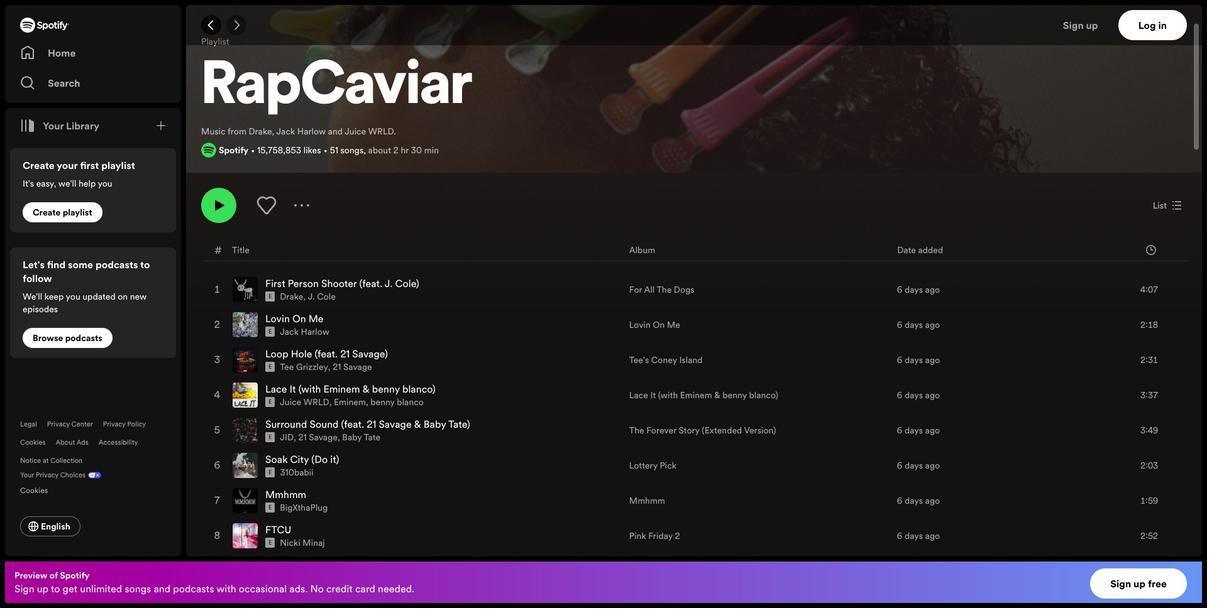 Task type: locate. For each thing, give the bounding box(es) containing it.
eminem down island
[[680, 389, 712, 402]]

cookies up notice
[[20, 438, 46, 448]]

minaj
[[303, 537, 325, 550]]

blanco) up version)
[[749, 389, 778, 402]]

english button
[[20, 517, 80, 537]]

2 cookies link from the top
[[20, 483, 58, 497]]

2 horizontal spatial up
[[1134, 577, 1146, 591]]

playlist inside 'button'
[[63, 206, 92, 219]]

explicit element down "first"
[[265, 292, 275, 302]]

(feat. inside loop hole (feat. 21 savage) e
[[315, 347, 338, 361]]

2 vertical spatial podcasts
[[173, 582, 214, 596]]

1 6 days ago from the top
[[897, 284, 940, 296]]

cole)
[[395, 277, 419, 291]]

mmhmm down lottery
[[629, 495, 665, 508]]

0 vertical spatial spotify image
[[20, 18, 69, 33]]

0 vertical spatial harlow
[[297, 125, 326, 138]]

benny up (extended
[[723, 389, 747, 402]]

2 explicit element from the top
[[265, 327, 275, 337]]

spotify image
[[20, 18, 69, 33], [201, 143, 216, 158]]

0 horizontal spatial it
[[290, 382, 296, 396]]

on down drake
[[292, 312, 306, 326]]

1 ago from the top
[[925, 284, 940, 296]]

1 horizontal spatial to
[[140, 258, 150, 272]]

1 horizontal spatial &
[[414, 418, 421, 432]]

e down loop on the bottom left
[[269, 364, 272, 371]]

(feat. inside surround sound (feat. 21 savage & baby tate) e
[[341, 418, 364, 432]]

0 horizontal spatial mmhmm link
[[265, 488, 306, 502]]

0 horizontal spatial sign
[[14, 582, 34, 596]]

bigxthaplug link
[[280, 502, 328, 515]]

e inside "soak city (do it) e"
[[269, 469, 272, 477]]

explicit element for mmhmm
[[265, 503, 275, 513]]

0 vertical spatial your
[[43, 119, 64, 133]]

benny up surround sound (feat. 21 savage & baby tate) link on the left bottom of the page
[[371, 396, 395, 409]]

0 horizontal spatial juice
[[280, 396, 301, 409]]

1 horizontal spatial blanco)
[[749, 389, 778, 402]]

up left "log"
[[1086, 18, 1098, 32]]

2 inside rapcaviar grid
[[675, 530, 680, 543]]

explicit element for soak city (do it)
[[265, 468, 275, 478]]

(feat. right hole
[[315, 347, 338, 361]]

explicit element left the jid
[[265, 433, 275, 443]]

e down 'ftcu' link
[[269, 540, 272, 547]]

create inside the create your first playlist it's easy, we'll help you
[[23, 158, 55, 172]]

0 vertical spatial (feat.
[[359, 277, 383, 291]]

3:37
[[1141, 389, 1158, 402]]

date
[[898, 244, 916, 256]]

(with down grizzley
[[298, 382, 321, 396]]

21 for sound
[[367, 418, 376, 432]]

savage for (feat.
[[379, 418, 412, 432]]

4 days from the top
[[905, 389, 923, 402]]

privacy policy
[[103, 420, 146, 430]]

2 vertical spatial (feat.
[[341, 418, 364, 432]]

21 for grizzley
[[333, 361, 341, 374]]

me inside lovin on me e
[[309, 312, 324, 326]]

explicit element for lovin on me
[[265, 327, 275, 337]]

0 horizontal spatial spotify
[[60, 570, 90, 582]]

6 days ago for first person shooter (feat. j. cole)
[[897, 284, 940, 296]]

savage up (do
[[309, 432, 338, 444]]

0 horizontal spatial 2
[[393, 144, 399, 157]]

e inside loop hole (feat. 21 savage) e
[[269, 364, 272, 371]]

the left forever
[[629, 425, 644, 437]]

mmhmm down 310babii link
[[265, 488, 306, 502]]

explicit element up 'ftcu' link
[[265, 503, 275, 513]]

eminem
[[324, 382, 360, 396], [680, 389, 712, 402], [334, 396, 366, 409]]

podcasts
[[96, 258, 138, 272], [65, 332, 102, 345], [173, 582, 214, 596]]

create up easy,
[[23, 158, 55, 172]]

1 horizontal spatial me
[[667, 319, 680, 332]]

help
[[79, 177, 96, 190]]

you inside let's find some podcasts to follow we'll keep you updated on new episodes
[[66, 291, 80, 303]]

7 explicit element from the top
[[265, 503, 275, 513]]

on for lovin on me e
[[292, 312, 306, 326]]

4 ago from the top
[[925, 389, 940, 402]]

21 right grizzley
[[333, 361, 341, 374]]

spotify
[[219, 144, 249, 157], [60, 570, 90, 582]]

2
[[393, 144, 399, 157], [675, 530, 680, 543]]

1 vertical spatial the
[[629, 425, 644, 437]]

explicit element
[[265, 292, 275, 302], [265, 327, 275, 337], [265, 362, 275, 372], [265, 398, 275, 408], [265, 433, 275, 443], [265, 468, 275, 478], [265, 503, 275, 513], [265, 538, 275, 549]]

1 vertical spatial create
[[33, 206, 61, 219]]

0 horizontal spatial your
[[20, 471, 34, 480]]

benny for lace it (with eminem & benny blanco) e
[[372, 382, 400, 396]]

playlist inside the create your first playlist it's easy, we'll help you
[[101, 158, 135, 172]]

1 vertical spatial harlow
[[301, 326, 330, 338]]

it
[[290, 382, 296, 396], [651, 389, 656, 402]]

mmhmm link down 310babii link
[[265, 488, 306, 502]]

jid , 21 savage , baby tate
[[280, 432, 381, 444]]

0 horizontal spatial mmhmm
[[265, 488, 306, 502]]

2 days from the top
[[905, 319, 923, 332]]

0 horizontal spatial you
[[66, 291, 80, 303]]

1 horizontal spatial it
[[651, 389, 656, 402]]

0 horizontal spatial songs
[[125, 582, 151, 596]]

310babii link
[[280, 467, 314, 479]]

21 savage link inside cell
[[333, 361, 372, 374]]

ftcu link
[[265, 523, 291, 537]]

5 explicit element from the top
[[265, 433, 275, 443]]

explicit element down soak
[[265, 468, 275, 478]]

eminem up surround sound (feat. 21 savage & baby tate) link on the left bottom of the page
[[334, 396, 366, 409]]

1 horizontal spatial on
[[653, 319, 665, 332]]

eminem for juice wrld , eminem , benny blanco
[[334, 396, 366, 409]]

2 horizontal spatial &
[[715, 389, 721, 402]]

6 days ago
[[897, 284, 940, 296], [897, 319, 940, 332], [897, 354, 940, 367], [897, 389, 940, 402], [897, 425, 940, 437], [897, 460, 940, 472], [897, 495, 940, 508], [897, 530, 940, 543]]

podcasts right "browse"
[[65, 332, 102, 345]]

explicit element for ftcu
[[265, 538, 275, 549]]

juice left wrld.
[[345, 125, 366, 138]]

6 days ago for soak city (do it)
[[897, 460, 940, 472]]

explicit element inside mmhmm cell
[[265, 503, 275, 513]]

1 horizontal spatial (with
[[658, 389, 678, 402]]

7 e from the top
[[269, 505, 272, 512]]

your left "library"
[[43, 119, 64, 133]]

e up loop on the bottom left
[[269, 328, 272, 336]]

it inside lace it (with eminem & benny blanco) e
[[290, 382, 296, 396]]

4 explicit element from the top
[[265, 398, 275, 408]]

jack up 15,758,853 likes
[[276, 125, 295, 138]]

lovin for lovin on me e
[[265, 312, 290, 326]]

you inside the create your first playlist it's easy, we'll help you
[[98, 177, 112, 190]]

credit
[[326, 582, 353, 596]]

on down for all the dogs link
[[653, 319, 665, 332]]

blanco) down loop hole (feat. 21 savage) cell
[[402, 382, 436, 396]]

juice up surround in the bottom left of the page
[[280, 396, 301, 409]]

2 horizontal spatial sign
[[1111, 577, 1132, 591]]

1 horizontal spatial and
[[328, 125, 343, 138]]

ago for first person shooter (feat. j. cole)
[[925, 284, 940, 296]]

it for lace it (with eminem & benny blanco)
[[651, 389, 656, 402]]

up inside sign up free button
[[1134, 577, 1146, 591]]

2 cookies from the top
[[20, 486, 48, 496]]

explicit element inside ftcu cell
[[265, 538, 275, 549]]

to inside let's find some podcasts to follow we'll keep you updated on new episodes
[[140, 258, 150, 272]]

to left get
[[51, 582, 60, 596]]

create your first playlist it's easy, we'll help you
[[23, 158, 135, 190]]

jack inside lovin on me cell
[[280, 326, 299, 338]]

surround sound (feat. 21 savage & baby tate) cell
[[233, 414, 619, 448]]

21 savage link up lace it (with eminem & benny blanco) e
[[333, 361, 372, 374]]

cookies link up notice
[[20, 438, 46, 448]]

0 horizontal spatial &
[[363, 382, 370, 396]]

0 vertical spatial 21 savage link
[[333, 361, 372, 374]]

explicit element inside first person shooter (feat. j. cole) cell
[[265, 292, 275, 302]]

keep
[[44, 291, 64, 303]]

ftcu cell
[[233, 520, 619, 554]]

your library button
[[15, 113, 104, 138]]

harlow up "likes"
[[297, 125, 326, 138]]

savage down the benny blanco link
[[379, 418, 412, 432]]

likes
[[304, 144, 321, 157]]

e inside 'first person shooter (feat. j. cole) e'
[[269, 293, 272, 301]]

1 horizontal spatial your
[[43, 119, 64, 133]]

e inside lovin on me e
[[269, 328, 272, 336]]

soak city (do it) e
[[265, 453, 339, 477]]

lovin on me link down all
[[629, 319, 680, 332]]

5 6 from the top
[[897, 425, 903, 437]]

tee's coney island link
[[629, 354, 703, 367]]

2 cell from the left
[[233, 555, 619, 589]]

e down soak
[[269, 469, 272, 477]]

, inside loop hole (feat. 21 savage) cell
[[328, 361, 331, 374]]

create
[[23, 158, 55, 172], [33, 206, 61, 219]]

you right help at the left of the page
[[98, 177, 112, 190]]

juice wrld , eminem , benny blanco
[[280, 396, 424, 409]]

blanco) for lace it (with eminem & benny blanco)
[[749, 389, 778, 402]]

8 ago from the top
[[925, 530, 940, 543]]

e inside mmhmm e
[[269, 505, 272, 512]]

explicit element for lace it (with eminem & benny blanco)
[[265, 398, 275, 408]]

0 vertical spatial create
[[23, 158, 55, 172]]

3 6 from the top
[[897, 354, 903, 367]]

1 cookies from the top
[[20, 438, 46, 448]]

browse podcasts link
[[23, 328, 113, 348]]

explicit element up surround in the bottom left of the page
[[265, 398, 275, 408]]

3 cell from the left
[[629, 555, 887, 589]]

your down notice
[[20, 471, 34, 480]]

it up forever
[[651, 389, 656, 402]]

1 horizontal spatial lovin
[[629, 319, 651, 332]]

privacy up about
[[47, 420, 70, 430]]

benny inside lace it (with eminem & benny blanco) e
[[372, 382, 400, 396]]

0 vertical spatial songs
[[341, 144, 364, 157]]

e up 'ftcu' link
[[269, 505, 272, 512]]

privacy up 'accessibility'
[[103, 420, 126, 430]]

15,758,853 likes
[[257, 144, 321, 157]]

baby left tate)
[[424, 418, 446, 432]]

the right all
[[657, 284, 672, 296]]

4 6 from the top
[[897, 389, 903, 402]]

sign inside preview of spotify sign up to get unlimited songs and podcasts with occasional ads. no credit card needed.
[[14, 582, 34, 596]]

duration image
[[1146, 245, 1157, 255]]

explicit element for first person shooter (feat. j. cole)
[[265, 292, 275, 302]]

0 vertical spatial you
[[98, 177, 112, 190]]

cookies link down your privacy choices button
[[20, 483, 58, 497]]

notice
[[20, 457, 41, 466]]

dogs
[[674, 284, 695, 296]]

create down easy,
[[33, 206, 61, 219]]

8 6 days ago from the top
[[897, 530, 940, 543]]

& inside lace it (with eminem & benny blanco) e
[[363, 382, 370, 396]]

3 e from the top
[[269, 364, 272, 371]]

baby left tate
[[342, 432, 362, 444]]

cell
[[213, 555, 223, 589], [233, 555, 619, 589], [629, 555, 887, 589], [897, 555, 1091, 589], [1101, 555, 1176, 589]]

e inside ftcu e
[[269, 540, 272, 547]]

your for your privacy choices
[[20, 471, 34, 480]]

1 vertical spatial juice
[[280, 396, 301, 409]]

1 vertical spatial cookies
[[20, 486, 48, 496]]

jack up hole
[[280, 326, 299, 338]]

some
[[68, 258, 93, 272]]

benny right eminem link
[[372, 382, 400, 396]]

spotify down from
[[219, 144, 249, 157]]

spotify image up "home"
[[20, 18, 69, 33]]

privacy center
[[47, 420, 93, 430]]

songs inside preview of spotify sign up to get unlimited songs and podcasts with occasional ads. no credit card needed.
[[125, 582, 151, 596]]

7 ago from the top
[[925, 495, 940, 508]]

updated
[[83, 291, 116, 303]]

explicit element down 'ftcu' link
[[265, 538, 275, 549]]

mmhmm link down lottery
[[629, 495, 665, 508]]

2 horizontal spatial savage
[[379, 418, 412, 432]]

to inside preview of spotify sign up to get unlimited songs and podcasts with occasional ads. no credit card needed.
[[51, 582, 60, 596]]

blanco) inside lace it (with eminem & benny blanco) e
[[402, 382, 436, 396]]

me down j. cole link
[[309, 312, 324, 326]]

days for lovin on me
[[905, 319, 923, 332]]

we'll
[[23, 291, 42, 303]]

lovin on me link down drake
[[265, 312, 324, 326]]

center
[[71, 420, 93, 430]]

rapcaviar
[[201, 58, 472, 118]]

e inside surround sound (feat. 21 savage & baby tate) e
[[269, 434, 272, 442]]

your inside button
[[43, 119, 64, 133]]

up left free
[[1134, 577, 1146, 591]]

2 left hr in the top of the page
[[393, 144, 399, 157]]

& inside surround sound (feat. 21 savage & baby tate) e
[[414, 418, 421, 432]]

podcasts left with
[[173, 582, 214, 596]]

2 e from the top
[[269, 328, 272, 336]]

1 horizontal spatial 2
[[675, 530, 680, 543]]

create inside 'button'
[[33, 206, 61, 219]]

explicit element inside loop hole (feat. 21 savage) cell
[[265, 362, 275, 372]]

cookies for second cookies link from the bottom of the main element
[[20, 438, 46, 448]]

5 ago from the top
[[925, 425, 940, 437]]

j. inside 'first person shooter (feat. j. cole) e'
[[385, 277, 393, 291]]

explicit element inside soak city (do it) "cell"
[[265, 468, 275, 478]]

days for surround sound (feat. 21 savage & baby tate)
[[905, 425, 923, 437]]

shooter
[[321, 277, 357, 291]]

1 vertical spatial songs
[[125, 582, 151, 596]]

3 ago from the top
[[925, 354, 940, 367]]

baby
[[424, 418, 446, 432], [342, 432, 362, 444]]

create for playlist
[[33, 206, 61, 219]]

1 explicit element from the top
[[265, 292, 275, 302]]

e left the jid
[[269, 434, 272, 442]]

1 horizontal spatial playlist
[[101, 158, 135, 172]]

mmhmm e
[[265, 488, 306, 512]]

lace it (with eminem & benny blanco) link up the forever story (extended version) link
[[629, 389, 778, 402]]

0 horizontal spatial up
[[37, 582, 48, 596]]

1 horizontal spatial sign
[[1063, 18, 1084, 32]]

1 vertical spatial jack
[[280, 326, 299, 338]]

mmhmm for mmhmm
[[629, 495, 665, 508]]

6 days ago for mmhmm
[[897, 495, 940, 508]]

j. left "cole"
[[308, 291, 315, 303]]

3 6 days ago from the top
[[897, 354, 940, 367]]

on inside lovin on me e
[[292, 312, 306, 326]]

4 e from the top
[[269, 399, 272, 406]]

city
[[290, 453, 309, 467]]

4 6 days ago from the top
[[897, 389, 940, 402]]

8 e from the top
[[269, 540, 272, 547]]

explicit element inside lovin on me cell
[[265, 327, 275, 337]]

lovin inside lovin on me e
[[265, 312, 290, 326]]

0 horizontal spatial blanco)
[[402, 382, 436, 396]]

sign up
[[1063, 18, 1098, 32]]

it for lace it (with eminem & benny blanco) e
[[290, 382, 296, 396]]

surround
[[265, 418, 307, 432]]

up inside sign up button
[[1086, 18, 1098, 32]]

blanco) for lace it (with eminem & benny blanco) e
[[402, 382, 436, 396]]

library
[[66, 119, 99, 133]]

1 horizontal spatial mmhmm
[[629, 495, 665, 508]]

playlist down help at the left of the page
[[63, 206, 92, 219]]

0 horizontal spatial the
[[629, 425, 644, 437]]

tee
[[280, 361, 294, 374]]

e down "first"
[[269, 293, 272, 301]]

eminem inside lace it (with eminem & benny blanco) e
[[324, 382, 360, 396]]

0 vertical spatial the
[[657, 284, 672, 296]]

island
[[679, 354, 703, 367]]

the
[[657, 284, 672, 296], [629, 425, 644, 437]]

card
[[355, 582, 375, 596]]

6 days from the top
[[905, 460, 923, 472]]

21 left savage)
[[340, 347, 350, 361]]

savage up lace it (with eminem & benny blanco) e
[[343, 361, 372, 374]]

0 vertical spatial podcasts
[[96, 258, 138, 272]]

1 e from the top
[[269, 293, 272, 301]]

ago for ftcu
[[925, 530, 940, 543]]

rapcaviar grid
[[187, 238, 1202, 609]]

3 explicit element from the top
[[265, 362, 275, 372]]

& left the benny blanco link
[[363, 382, 370, 396]]

1 vertical spatial 2
[[675, 530, 680, 543]]

you right 'keep'
[[66, 291, 80, 303]]

1 vertical spatial to
[[51, 582, 60, 596]]

0 vertical spatial to
[[140, 258, 150, 272]]

8 6 from the top
[[897, 530, 903, 543]]

your
[[57, 158, 78, 172]]

1 vertical spatial 21 savage link
[[298, 432, 338, 444]]

days for first person shooter (feat. j. cole)
[[905, 284, 923, 296]]

0 vertical spatial 2
[[393, 144, 399, 157]]

21 inside loop hole (feat. 21 savage) e
[[340, 347, 350, 361]]

1 6 from the top
[[897, 284, 903, 296]]

e up surround in the bottom left of the page
[[269, 399, 272, 406]]

(extended
[[702, 425, 742, 437]]

tee grizzley link
[[280, 361, 328, 374]]

drake
[[280, 291, 303, 303]]

21 savage link for sound
[[298, 432, 338, 444]]

6 6 from the top
[[897, 460, 903, 472]]

7 days from the top
[[905, 495, 923, 508]]

6 for lovin on me
[[897, 319, 903, 332]]

0 vertical spatial cookies link
[[20, 438, 46, 448]]

ago for mmhmm
[[925, 495, 940, 508]]

0 vertical spatial spotify
[[219, 144, 249, 157]]

eminem down tee grizzley , 21 savage
[[324, 382, 360, 396]]

lace down "tee"
[[265, 382, 287, 396]]

cookies down your privacy choices
[[20, 486, 48, 496]]

podcasts up the on
[[96, 258, 138, 272]]

21 savage link up (do
[[298, 432, 338, 444]]

explicit element down loop on the bottom left
[[265, 362, 275, 372]]

california consumer privacy act (ccpa) opt-out icon image
[[86, 471, 101, 483]]

lace it (with eminem & benny blanco) link down tee grizzley , 21 savage
[[265, 382, 436, 396]]

playlist right first
[[101, 158, 135, 172]]

(feat.
[[359, 277, 383, 291], [315, 347, 338, 361], [341, 418, 364, 432]]

4:07 cell
[[1101, 273, 1176, 307]]

it down "tee"
[[290, 382, 296, 396]]

0 horizontal spatial spotify image
[[20, 18, 69, 33]]

5 days from the top
[[905, 425, 923, 437]]

notice at collection
[[20, 457, 83, 466]]

2 ago from the top
[[925, 319, 940, 332]]

1 horizontal spatial baby
[[424, 418, 446, 432]]

2 6 days ago from the top
[[897, 319, 940, 332]]

(feat. right the shooter
[[359, 277, 383, 291]]

lovin up tee's
[[629, 319, 651, 332]]

about
[[368, 144, 391, 157]]

and inside preview of spotify sign up to get unlimited songs and podcasts with occasional ads. no credit card needed.
[[154, 582, 171, 596]]

songs right 51
[[341, 144, 364, 157]]

privacy for privacy policy
[[103, 420, 126, 430]]

nicki minaj link
[[280, 537, 325, 550]]

0 horizontal spatial (with
[[298, 382, 321, 396]]

sound
[[310, 418, 339, 432]]

(feat. down 'juice wrld , eminem , benny blanco'
[[341, 418, 364, 432]]

8 explicit element from the top
[[265, 538, 275, 549]]

1 horizontal spatial the
[[657, 284, 672, 296]]

savage inside cell
[[343, 361, 372, 374]]

8 days from the top
[[905, 530, 923, 543]]

your
[[43, 119, 64, 133], [20, 471, 34, 480]]

1 horizontal spatial up
[[1086, 18, 1098, 32]]

(with for lace it (with eminem & benny blanco)
[[658, 389, 678, 402]]

1 horizontal spatial juice
[[345, 125, 366, 138]]

1 horizontal spatial lace
[[629, 389, 648, 402]]

harlow inside lovin on me cell
[[301, 326, 330, 338]]

to up new
[[140, 258, 150, 272]]

tate)
[[448, 418, 470, 432]]

0 vertical spatial cookies
[[20, 438, 46, 448]]

ago for soak city (do it)
[[925, 460, 940, 472]]

me up tee's coney island link
[[667, 319, 680, 332]]

5 6 days ago from the top
[[897, 425, 940, 437]]

savage inside surround sound (feat. 21 savage & baby tate) e
[[379, 418, 412, 432]]

1 vertical spatial playlist
[[63, 206, 92, 219]]

6 for soak city (do it)
[[897, 460, 903, 472]]

1 cookies link from the top
[[20, 438, 46, 448]]

ads.
[[289, 582, 308, 596]]

0 vertical spatial and
[[328, 125, 343, 138]]

songs right the unlimited
[[125, 582, 151, 596]]

1 days from the top
[[905, 284, 923, 296]]

sign inside sign up button
[[1063, 18, 1084, 32]]

(with for lace it (with eminem & benny blanco) e
[[298, 382, 321, 396]]

0 horizontal spatial me
[[309, 312, 324, 326]]

0 horizontal spatial and
[[154, 582, 171, 596]]

0 vertical spatial playlist
[[101, 158, 135, 172]]

0 horizontal spatial to
[[51, 582, 60, 596]]

harlow up the loop hole (feat. 21 savage) link
[[301, 326, 330, 338]]

to
[[140, 258, 150, 272], [51, 582, 60, 596]]

free
[[1148, 577, 1167, 591]]

top bar and user menu element
[[186, 5, 1202, 45]]

lace inside lace it (with eminem & benny blanco) e
[[265, 382, 287, 396]]

6 ago from the top
[[925, 460, 940, 472]]

sign inside sign up free button
[[1111, 577, 1132, 591]]

sign for sign up free
[[1111, 577, 1132, 591]]

and right the unlimited
[[154, 582, 171, 596]]

on
[[118, 291, 128, 303]]

6 6 days ago from the top
[[897, 460, 940, 472]]

21
[[340, 347, 350, 361], [333, 361, 341, 374], [367, 418, 376, 432], [298, 432, 307, 444]]

51
[[330, 144, 338, 157]]

choices
[[60, 471, 86, 480]]

0 horizontal spatial playlist
[[63, 206, 92, 219]]

0 horizontal spatial lovin
[[265, 312, 290, 326]]

6 explicit element from the top
[[265, 468, 275, 478]]

1 vertical spatial and
[[154, 582, 171, 596]]

spotify image down music on the left of the page
[[201, 143, 216, 158]]

loop hole (feat. 21 savage) cell
[[233, 344, 619, 377]]

0 horizontal spatial on
[[292, 312, 306, 326]]

j. left cole)
[[385, 277, 393, 291]]

1 vertical spatial podcasts
[[65, 332, 102, 345]]

1 vertical spatial your
[[20, 471, 34, 480]]

1 vertical spatial (feat.
[[315, 347, 338, 361]]

needed.
[[378, 582, 415, 596]]

21 down 'juice wrld , eminem , benny blanco'
[[367, 418, 376, 432]]

(feat. for savage
[[341, 418, 364, 432]]

first person shooter (feat. j. cole) link
[[265, 277, 419, 291]]

2 right friday
[[675, 530, 680, 543]]

with
[[216, 582, 236, 596]]

1 horizontal spatial savage
[[343, 361, 372, 374]]

1 horizontal spatial j.
[[385, 277, 393, 291]]

loop hole (feat. 21 savage) e
[[265, 347, 388, 371]]

1 vertical spatial spotify image
[[201, 143, 216, 158]]

1 vertical spatial you
[[66, 291, 80, 303]]

up left of
[[37, 582, 48, 596]]

1 vertical spatial cookies link
[[20, 483, 58, 497]]

21 inside surround sound (feat. 21 savage & baby tate) e
[[367, 418, 376, 432]]

lace down tee's
[[629, 389, 648, 402]]

(feat. inside 'first person shooter (feat. j. cole) e'
[[359, 277, 383, 291]]

explicit element inside surround sound (feat. 21 savage & baby tate) cell
[[265, 433, 275, 443]]

(with down tee's coney island link
[[658, 389, 678, 402]]

lovin for lovin on me
[[629, 319, 651, 332]]

0 horizontal spatial lace
[[265, 382, 287, 396]]

6 e from the top
[[269, 469, 272, 477]]

# row
[[202, 239, 1187, 262]]

6
[[897, 284, 903, 296], [897, 319, 903, 332], [897, 354, 903, 367], [897, 389, 903, 402], [897, 425, 903, 437], [897, 460, 903, 472], [897, 495, 903, 508], [897, 530, 903, 543]]

7 6 from the top
[[897, 495, 903, 508]]

1 horizontal spatial lovin on me link
[[629, 319, 680, 332]]

3 days from the top
[[905, 354, 923, 367]]

bigxthaplug
[[280, 502, 328, 515]]

5 e from the top
[[269, 434, 272, 442]]

tee's
[[629, 354, 649, 367]]

lovin down drake
[[265, 312, 290, 326]]

from
[[228, 125, 246, 138]]

wrld.
[[368, 125, 396, 138]]

1 horizontal spatial you
[[98, 177, 112, 190]]

explicit element up loop on the bottom left
[[265, 327, 275, 337]]

me for lovin on me
[[667, 319, 680, 332]]

1 horizontal spatial lace it (with eminem & benny blanco) link
[[629, 389, 778, 402]]

harlow
[[297, 125, 326, 138], [301, 326, 330, 338]]

days for lace it (with eminem & benny blanco)
[[905, 389, 923, 402]]

1 vertical spatial spotify
[[60, 570, 90, 582]]

explicit element inside lace it (with eminem & benny blanco) cell
[[265, 398, 275, 408]]

explicit element for surround sound (feat. 21 savage & baby tate)
[[265, 433, 275, 443]]

podcasts inside preview of spotify sign up to get unlimited songs and podcasts with occasional ads. no credit card needed.
[[173, 582, 214, 596]]

search link
[[20, 70, 166, 96]]

soak
[[265, 453, 288, 467]]

(with inside lace it (with eminem & benny blanco) e
[[298, 382, 321, 396]]

spotify link
[[219, 144, 249, 157]]

7 6 days ago from the top
[[897, 495, 940, 508]]

30
[[411, 144, 422, 157]]

mmhmm inside cell
[[265, 488, 306, 502]]

lace it (with eminem & benny blanco) link
[[265, 382, 436, 396], [629, 389, 778, 402]]

2 6 from the top
[[897, 319, 903, 332]]



Task type: vqa. For each thing, say whether or not it's contained in the screenshot.
Savage
yes



Task type: describe. For each thing, give the bounding box(es) containing it.
you for some
[[66, 291, 80, 303]]

benny for lace it (with eminem & benny blanco)
[[723, 389, 747, 402]]

get
[[63, 582, 77, 596]]

lovin on me cell
[[233, 308, 619, 342]]

310babii
[[280, 467, 314, 479]]

ago for lace it (with eminem & benny blanco)
[[925, 389, 940, 402]]

lace for lace it (with eminem & benny blanco)
[[629, 389, 648, 402]]

home link
[[20, 40, 166, 65]]

you for first
[[98, 177, 112, 190]]

0 vertical spatial jack
[[276, 125, 295, 138]]

privacy center link
[[47, 420, 93, 430]]

hr
[[401, 144, 409, 157]]

6 days ago for ftcu
[[897, 530, 940, 543]]

version)
[[744, 425, 776, 437]]

go forward image
[[231, 20, 242, 30]]

0 vertical spatial juice
[[345, 125, 366, 138]]

6 days ago for lovin on me
[[897, 319, 940, 332]]

4 cell from the left
[[897, 555, 1091, 589]]

browse
[[33, 332, 63, 345]]

go back image
[[206, 20, 216, 30]]

6 for surround sound (feat. 21 savage & baby tate)
[[897, 425, 903, 437]]

5 cell from the left
[[1101, 555, 1176, 589]]

let's find some podcasts to follow we'll keep you updated on new episodes
[[23, 258, 150, 316]]

notice at collection link
[[20, 457, 83, 466]]

benny for juice wrld , eminem , benny blanco
[[371, 396, 395, 409]]

ago for loop hole (feat. 21 savage)
[[925, 354, 940, 367]]

story
[[679, 425, 700, 437]]

e inside lace it (with eminem & benny blanco) e
[[269, 399, 272, 406]]

home
[[48, 46, 76, 60]]

jid link
[[280, 432, 294, 444]]

occasional
[[239, 582, 287, 596]]

in
[[1159, 18, 1167, 32]]

surround sound (feat. 21 savage & baby tate) e
[[265, 418, 470, 442]]

date added
[[898, 244, 944, 256]]

preview of spotify sign up to get unlimited songs and podcasts with occasional ads. no credit card needed.
[[14, 570, 415, 596]]

days for loop hole (feat. 21 savage)
[[905, 354, 923, 367]]

lace for lace it (with eminem & benny blanco) e
[[265, 382, 287, 396]]

days for ftcu
[[905, 530, 923, 543]]

6 for lace it (with eminem & benny blanco)
[[897, 389, 903, 402]]

1 horizontal spatial mmhmm link
[[629, 495, 665, 508]]

j. cole link
[[308, 291, 336, 303]]

jid
[[280, 432, 294, 444]]

benny blanco link
[[371, 396, 424, 409]]

for
[[629, 284, 642, 296]]

podcasts inside let's find some podcasts to follow we'll keep you updated on new episodes
[[96, 258, 138, 272]]

(do
[[311, 453, 328, 467]]

0 horizontal spatial lovin on me link
[[265, 312, 324, 326]]

up for sign up free
[[1134, 577, 1146, 591]]

soak city (do it) cell
[[233, 449, 619, 483]]

spotify image inside main element
[[20, 18, 69, 33]]

create for your
[[23, 158, 55, 172]]

21 savage link for hole
[[333, 361, 372, 374]]

1 cell from the left
[[213, 555, 223, 589]]

up inside preview of spotify sign up to get unlimited songs and podcasts with occasional ads. no credit card needed.
[[37, 582, 48, 596]]

title
[[232, 244, 250, 256]]

surround sound (feat. 21 savage & baby tate) link
[[265, 418, 470, 432]]

your library
[[43, 119, 99, 133]]

sign for sign up
[[1063, 18, 1084, 32]]

policy
[[127, 420, 146, 430]]

wrld
[[304, 396, 329, 409]]

accessibility
[[99, 438, 138, 448]]

min
[[424, 144, 439, 157]]

0 horizontal spatial baby
[[342, 432, 362, 444]]

0 horizontal spatial savage
[[309, 432, 338, 444]]

6 for mmhmm
[[897, 495, 903, 508]]

mmhmm cell
[[233, 484, 619, 518]]

eminem for lace it (with eminem & benny blanco) e
[[324, 382, 360, 396]]

album
[[629, 244, 655, 256]]

privacy for privacy center
[[47, 420, 70, 430]]

friday
[[649, 530, 673, 543]]

we'll
[[58, 177, 76, 190]]

2:03
[[1141, 460, 1158, 472]]

nicki
[[280, 537, 301, 550]]

preview
[[14, 570, 47, 582]]

sign up free
[[1111, 577, 1167, 591]]

hole
[[291, 347, 312, 361]]

person
[[288, 277, 319, 291]]

ago for surround sound (feat. 21 savage & baby tate)
[[925, 425, 940, 437]]

savage for ,
[[343, 361, 372, 374]]

6 for first person shooter (feat. j. cole)
[[897, 284, 903, 296]]

1:59
[[1141, 495, 1158, 508]]

first
[[265, 277, 285, 291]]

0 horizontal spatial lace it (with eminem & benny blanco) link
[[265, 382, 436, 396]]

browse podcasts
[[33, 332, 102, 345]]

days for soak city (do it)
[[905, 460, 923, 472]]

cookies for 1st cookies link from the bottom of the main element
[[20, 486, 48, 496]]

forever
[[647, 425, 677, 437]]

collection
[[50, 457, 83, 466]]

drake,
[[249, 125, 274, 138]]

0 horizontal spatial j.
[[308, 291, 315, 303]]

baby tate link
[[342, 432, 381, 444]]

privacy down at
[[36, 471, 58, 480]]

blanco
[[397, 396, 424, 409]]

1 horizontal spatial spotify
[[219, 144, 249, 157]]

& for lace it (with eminem & benny blanco)
[[715, 389, 721, 402]]

cole
[[317, 291, 336, 303]]

21 for hole
[[340, 347, 350, 361]]

lovin on me e
[[265, 312, 324, 336]]

at
[[43, 457, 49, 466]]

first person shooter (feat. j. cole) e
[[265, 277, 419, 301]]

legal link
[[20, 420, 37, 430]]

first person shooter (feat. j. cole) cell
[[233, 273, 619, 307]]

1 horizontal spatial songs
[[341, 144, 364, 157]]

let's
[[23, 258, 45, 272]]

all
[[644, 284, 655, 296]]

juice inside lace it (with eminem & benny blanco) cell
[[280, 396, 301, 409]]

ago for lovin on me
[[925, 319, 940, 332]]

mmhmm for mmhmm e
[[265, 488, 306, 502]]

# column header
[[215, 239, 222, 261]]

follow
[[23, 272, 52, 286]]

juice wrld link
[[280, 396, 329, 409]]

grizzley
[[296, 361, 328, 374]]

savage)
[[352, 347, 388, 361]]

jack harlow
[[280, 326, 330, 338]]

List button
[[1148, 196, 1187, 216]]

1 horizontal spatial spotify image
[[201, 143, 216, 158]]

on for lovin on me
[[653, 319, 665, 332]]

for all the dogs
[[629, 284, 695, 296]]

lace it (with eminem & benny blanco) cell
[[233, 379, 619, 413]]

(feat. for savage)
[[315, 347, 338, 361]]

days for mmhmm
[[905, 495, 923, 508]]

spotify inside preview of spotify sign up to get unlimited songs and podcasts with occasional ads. no credit card needed.
[[60, 570, 90, 582]]

drake link
[[280, 291, 303, 303]]

21 right the jid
[[298, 432, 307, 444]]

log in button
[[1119, 10, 1187, 40]]

6 days ago for surround sound (feat. 21 savage & baby tate)
[[897, 425, 940, 437]]

up for sign up
[[1086, 18, 1098, 32]]

3:49
[[1141, 425, 1158, 437]]

lottery
[[629, 460, 658, 472]]

explicit element for loop hole (feat. 21 savage)
[[265, 362, 275, 372]]

me for lovin on me e
[[309, 312, 324, 326]]

about
[[56, 438, 75, 448]]

search
[[48, 76, 80, 90]]

main element
[[5, 5, 181, 557]]

privacy policy link
[[103, 420, 146, 430]]

the forever story (extended version) link
[[629, 425, 776, 437]]

lovin on me
[[629, 319, 680, 332]]

create playlist
[[33, 206, 92, 219]]

pink
[[629, 530, 646, 543]]

duration element
[[1146, 245, 1157, 255]]

6 for loop hole (feat. 21 savage)
[[897, 354, 903, 367]]

unlimited
[[80, 582, 122, 596]]

6 for ftcu
[[897, 530, 903, 543]]

tee's coney island
[[629, 354, 703, 367]]

lace it (with eminem & benny blanco)
[[629, 389, 778, 402]]

english
[[41, 521, 70, 533]]

& for lace it (with eminem & benny blanco) e
[[363, 382, 370, 396]]

6 days ago for lace it (with eminem & benny blanco)
[[897, 389, 940, 402]]

ads
[[77, 438, 89, 448]]

, inside first person shooter (feat. j. cole) cell
[[303, 291, 306, 303]]

eminem for lace it (with eminem & benny blanco)
[[680, 389, 712, 402]]

coney
[[651, 354, 677, 367]]

list
[[1153, 199, 1167, 212]]

6 days ago for loop hole (feat. 21 savage)
[[897, 354, 940, 367]]

4:07
[[1141, 284, 1158, 296]]

baby inside surround sound (feat. 21 savage & baby tate) e
[[424, 418, 446, 432]]

your for your library
[[43, 119, 64, 133]]



